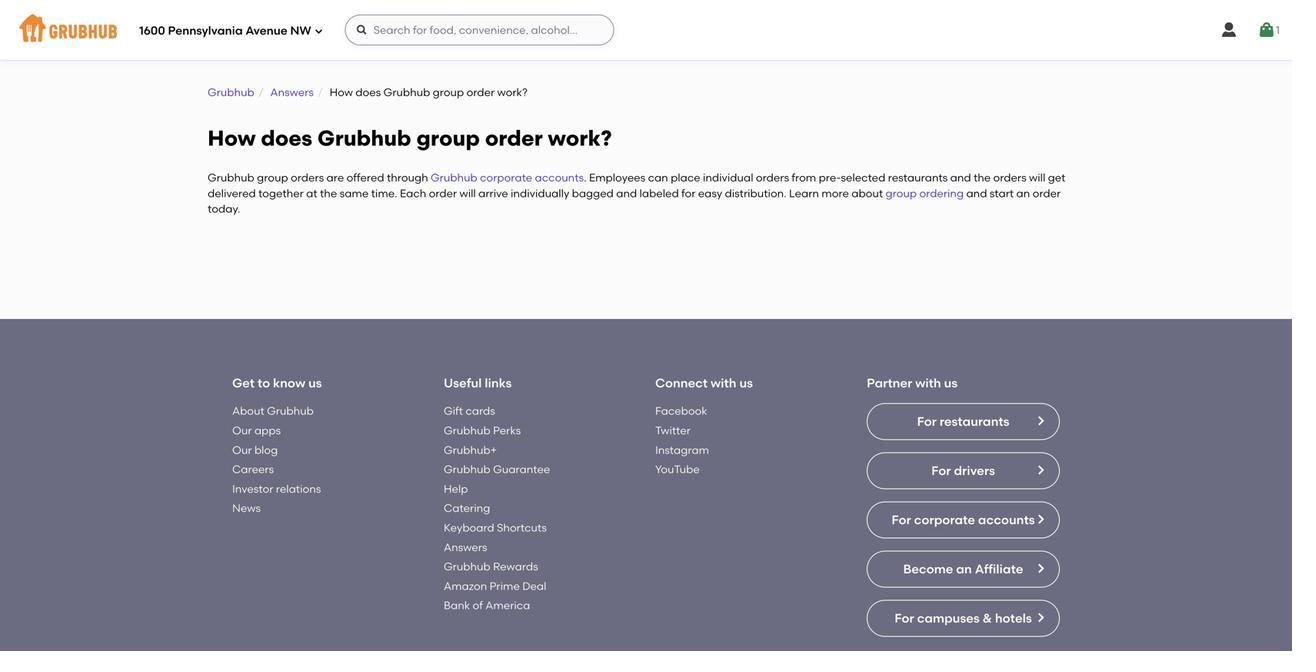 Task type: vqa. For each thing, say whether or not it's contained in the screenshot.
relations
yes



Task type: locate. For each thing, give the bounding box(es) containing it.
orders up at
[[291, 171, 324, 184]]

0 horizontal spatial answers link
[[270, 86, 314, 99]]

know
[[273, 376, 306, 391]]

get to know us
[[232, 376, 322, 391]]

right image inside become an affiliate link
[[1035, 563, 1047, 575]]

guarantee
[[493, 463, 550, 476]]

1 vertical spatial our
[[232, 444, 252, 457]]

1 horizontal spatial does
[[356, 86, 381, 99]]

order inside . employees can place individual orders from pre-selected restaurants and the orders will get delivered together at the same time. each order will arrive individually bagged and labeled for easy distribution. learn more about
[[429, 187, 457, 200]]

for left the drivers
[[932, 464, 952, 479]]

right image inside for restaurants link
[[1035, 415, 1047, 428]]

catering link
[[444, 502, 490, 515]]

will left arrive
[[460, 187, 476, 200]]

will left 'get'
[[1030, 171, 1046, 184]]

0 horizontal spatial us
[[309, 376, 322, 391]]

3 orders from the left
[[994, 171, 1027, 184]]

1 horizontal spatial how
[[330, 86, 353, 99]]

connect with us
[[656, 376, 753, 391]]

1 horizontal spatial accounts
[[979, 513, 1036, 528]]

the up start
[[974, 171, 991, 184]]

0 horizontal spatial the
[[320, 187, 337, 200]]

2 us from the left
[[740, 376, 753, 391]]

gift
[[444, 405, 463, 418]]

2 horizontal spatial us
[[945, 376, 958, 391]]

1 vertical spatial work?
[[548, 125, 612, 151]]

group down search for food, convenience, alcohol... search field
[[433, 86, 464, 99]]

affiliate
[[976, 562, 1024, 577]]

group up the through
[[417, 125, 480, 151]]

delivered
[[208, 187, 256, 200]]

0 vertical spatial restaurants
[[889, 171, 948, 184]]

and inside and start an order today.
[[967, 187, 988, 200]]

us for partner with us
[[945, 376, 958, 391]]

to
[[258, 376, 270, 391]]

1 vertical spatial corporate
[[915, 513, 976, 528]]

with
[[711, 376, 737, 391], [916, 376, 942, 391]]

facebook link
[[656, 405, 708, 418]]

1 our from the top
[[232, 424, 252, 438]]

for down partner with us
[[918, 415, 937, 430]]

0 vertical spatial does
[[356, 86, 381, 99]]

us right know
[[309, 376, 322, 391]]

shortcuts
[[497, 522, 547, 535]]

our down the about
[[232, 424, 252, 438]]

1 with from the left
[[711, 376, 737, 391]]

each
[[400, 187, 427, 200]]

1 horizontal spatial us
[[740, 376, 753, 391]]

answers link
[[270, 86, 314, 99], [444, 541, 488, 554]]

svg image left 1 button
[[1221, 21, 1239, 39]]

1 vertical spatial an
[[957, 562, 973, 577]]

right image
[[1035, 415, 1047, 428], [1035, 465, 1047, 477]]

0 horizontal spatial does
[[261, 125, 313, 151]]

1 vertical spatial accounts
[[979, 513, 1036, 528]]

1 vertical spatial the
[[320, 187, 337, 200]]

through
[[387, 171, 428, 184]]

1 right image from the top
[[1035, 514, 1047, 526]]

right image inside for campuses & hotels link
[[1035, 612, 1047, 625]]

hotels
[[996, 612, 1033, 627]]

0 horizontal spatial with
[[711, 376, 737, 391]]

for for for campuses & hotels
[[895, 612, 915, 627]]

2 with from the left
[[916, 376, 942, 391]]

accounts up individually
[[535, 171, 584, 184]]

answers link right grubhub link in the left top of the page
[[270, 86, 314, 99]]

useful links
[[444, 376, 512, 391]]

an right start
[[1017, 187, 1031, 200]]

order down 'get'
[[1033, 187, 1061, 200]]

from
[[792, 171, 817, 184]]

right image inside for corporate accounts link
[[1035, 514, 1047, 526]]

for corporate accounts
[[892, 513, 1036, 528]]

right image
[[1035, 514, 1047, 526], [1035, 563, 1047, 575], [1035, 612, 1047, 625]]

1 horizontal spatial answers link
[[444, 541, 488, 554]]

1 horizontal spatial with
[[916, 376, 942, 391]]

0 horizontal spatial will
[[460, 187, 476, 200]]

corporate up arrive
[[480, 171, 533, 184]]

will
[[1030, 171, 1046, 184], [460, 187, 476, 200]]

bagged
[[572, 187, 614, 200]]

facebook
[[656, 405, 708, 418]]

orders up start
[[994, 171, 1027, 184]]

1 horizontal spatial will
[[1030, 171, 1046, 184]]

2 right image from the top
[[1035, 563, 1047, 575]]

1 vertical spatial right image
[[1035, 465, 1047, 477]]

instagram link
[[656, 444, 710, 457]]

prime
[[490, 580, 520, 593]]

of
[[473, 600, 483, 613]]

us up for restaurants on the right bottom of the page
[[945, 376, 958, 391]]

0 vertical spatial right image
[[1035, 415, 1047, 428]]

1 vertical spatial how does grubhub group order work?
[[208, 125, 612, 151]]

and
[[951, 171, 972, 184], [617, 187, 637, 200], [967, 187, 988, 200]]

1 vertical spatial will
[[460, 187, 476, 200]]

2 vertical spatial right image
[[1035, 612, 1047, 625]]

3 us from the left
[[945, 376, 958, 391]]

group
[[433, 86, 464, 99], [417, 125, 480, 151], [257, 171, 288, 184], [886, 187, 917, 200]]

0 vertical spatial how
[[330, 86, 353, 99]]

0 vertical spatial answers
[[270, 86, 314, 99]]

labeled
[[640, 187, 679, 200]]

0 horizontal spatial corporate
[[480, 171, 533, 184]]

deal
[[523, 580, 547, 593]]

grubhub guarantee link
[[444, 463, 550, 476]]

the right at
[[320, 187, 337, 200]]

grubhub link
[[208, 86, 255, 99]]

1 horizontal spatial the
[[974, 171, 991, 184]]

accounts up "affiliate"
[[979, 513, 1036, 528]]

for
[[918, 415, 937, 430], [932, 464, 952, 479], [892, 513, 912, 528], [895, 612, 915, 627]]

partner with us
[[867, 376, 958, 391]]

0 vertical spatial our
[[232, 424, 252, 438]]

1 horizontal spatial corporate
[[915, 513, 976, 528]]

an
[[1017, 187, 1031, 200], [957, 562, 973, 577]]

grubhub inside about grubhub our apps our blog careers investor relations news
[[267, 405, 314, 418]]

our up the careers link
[[232, 444, 252, 457]]

youtube
[[656, 463, 700, 476]]

corporate up become
[[915, 513, 976, 528]]

work? up .
[[548, 125, 612, 151]]

right image inside for drivers link
[[1035, 465, 1047, 477]]

about grubhub our apps our blog careers investor relations news
[[232, 405, 321, 515]]

1600 pennsylvania avenue nw
[[139, 24, 311, 38]]

how
[[330, 86, 353, 99], [208, 125, 256, 151]]

2 orders from the left
[[756, 171, 790, 184]]

arrive
[[479, 187, 508, 200]]

keyboard
[[444, 522, 495, 535]]

grubhub corporate accounts link
[[431, 171, 584, 184]]

for
[[682, 187, 696, 200]]

svg image
[[1258, 21, 1277, 39], [315, 27, 324, 36]]

us right connect
[[740, 376, 753, 391]]

an left "affiliate"
[[957, 562, 973, 577]]

right image for for corporate accounts
[[1035, 514, 1047, 526]]

with right connect
[[711, 376, 737, 391]]

2 horizontal spatial orders
[[994, 171, 1027, 184]]

0 vertical spatial an
[[1017, 187, 1031, 200]]

svg image right nw
[[356, 24, 368, 36]]

corporate
[[480, 171, 533, 184], [915, 513, 976, 528]]

amazon
[[444, 580, 487, 593]]

facebook twitter instagram youtube
[[656, 405, 710, 476]]

right image for for drivers
[[1035, 465, 1047, 477]]

does
[[356, 86, 381, 99], [261, 125, 313, 151]]

us
[[309, 376, 322, 391], [740, 376, 753, 391], [945, 376, 958, 391]]

links
[[485, 376, 512, 391]]

drivers
[[955, 464, 996, 479]]

answers down keyboard
[[444, 541, 488, 554]]

restaurants up group ordering link
[[889, 171, 948, 184]]

work? down search for food, convenience, alcohol... search field
[[498, 86, 528, 99]]

0 horizontal spatial work?
[[498, 86, 528, 99]]

answers right grubhub link in the left top of the page
[[270, 86, 314, 99]]

svg image inside 1 button
[[1258, 21, 1277, 39]]

0 vertical spatial right image
[[1035, 514, 1047, 526]]

gift cards grubhub perks grubhub+ grubhub guarantee help catering keyboard shortcuts answers grubhub rewards amazon prime deal bank of america
[[444, 405, 550, 613]]

2 right image from the top
[[1035, 465, 1047, 477]]

us for connect with us
[[740, 376, 753, 391]]

and left start
[[967, 187, 988, 200]]

bank of america link
[[444, 600, 531, 613]]

group up together
[[257, 171, 288, 184]]

1 horizontal spatial an
[[1017, 187, 1031, 200]]

1 horizontal spatial svg image
[[1258, 21, 1277, 39]]

can
[[648, 171, 669, 184]]

group ordering link
[[886, 187, 964, 200]]

more
[[822, 187, 850, 200]]

Search for food, convenience, alcohol... search field
[[345, 15, 615, 45]]

right image for for campuses & hotels
[[1035, 612, 1047, 625]]

1 horizontal spatial answers
[[444, 541, 488, 554]]

answers
[[270, 86, 314, 99], [444, 541, 488, 554]]

0 vertical spatial accounts
[[535, 171, 584, 184]]

for left campuses
[[895, 612, 915, 627]]

for up become
[[892, 513, 912, 528]]

orders up distribution.
[[756, 171, 790, 184]]

.
[[584, 171, 587, 184]]

answers link down keyboard
[[444, 541, 488, 554]]

order right each
[[429, 187, 457, 200]]

restaurants inside . employees can place individual orders from pre-selected restaurants and the orders will get delivered together at the same time. each order will arrive individually bagged and labeled for easy distribution. learn more about
[[889, 171, 948, 184]]

today.
[[208, 202, 240, 216]]

with right partner
[[916, 376, 942, 391]]

1 vertical spatial answers
[[444, 541, 488, 554]]

place
[[671, 171, 701, 184]]

1 horizontal spatial orders
[[756, 171, 790, 184]]

together
[[259, 187, 304, 200]]

restaurants up the drivers
[[940, 415, 1010, 430]]

1 right image from the top
[[1035, 415, 1047, 428]]

3 right image from the top
[[1035, 612, 1047, 625]]

become an affiliate link
[[867, 552, 1061, 589]]

instagram
[[656, 444, 710, 457]]

for for for restaurants
[[918, 415, 937, 430]]

partner
[[867, 376, 913, 391]]

right image for for restaurants
[[1035, 415, 1047, 428]]

pre-
[[819, 171, 841, 184]]

for campuses & hotels
[[895, 612, 1033, 627]]

0 horizontal spatial how
[[208, 125, 256, 151]]

grubhub
[[208, 86, 255, 99], [384, 86, 430, 99], [318, 125, 412, 151], [208, 171, 255, 184], [431, 171, 478, 184], [267, 405, 314, 418], [444, 424, 491, 438], [444, 463, 491, 476], [444, 561, 491, 574]]

about
[[852, 187, 884, 200]]

catering
[[444, 502, 490, 515]]

1 horizontal spatial work?
[[548, 125, 612, 151]]

1 vertical spatial right image
[[1035, 563, 1047, 575]]

and down employees at the left top of page
[[617, 187, 637, 200]]

svg image
[[1221, 21, 1239, 39], [356, 24, 368, 36]]

0 horizontal spatial orders
[[291, 171, 324, 184]]



Task type: describe. For each thing, give the bounding box(es) containing it.
1 vertical spatial how
[[208, 125, 256, 151]]

offered
[[347, 171, 384, 184]]

employees
[[589, 171, 646, 184]]

ordering
[[920, 187, 964, 200]]

avenue
[[246, 24, 288, 38]]

order up the grubhub corporate accounts link
[[485, 125, 543, 151]]

twitter link
[[656, 424, 691, 438]]

connect
[[656, 376, 708, 391]]

0 vertical spatial work?
[[498, 86, 528, 99]]

useful
[[444, 376, 482, 391]]

for restaurants link
[[867, 404, 1061, 441]]

grubhub rewards link
[[444, 561, 539, 574]]

for corporate accounts link
[[867, 502, 1061, 539]]

america
[[486, 600, 531, 613]]

nw
[[290, 24, 311, 38]]

order down search for food, convenience, alcohol... search field
[[467, 86, 495, 99]]

0 horizontal spatial svg image
[[315, 27, 324, 36]]

for drivers link
[[867, 453, 1061, 490]]

and start an order today.
[[208, 187, 1061, 216]]

apps
[[255, 424, 281, 438]]

campuses
[[918, 612, 980, 627]]

order inside and start an order today.
[[1033, 187, 1061, 200]]

1 button
[[1258, 16, 1281, 44]]

blog
[[255, 444, 278, 457]]

with for connect
[[711, 376, 737, 391]]

investor relations link
[[232, 483, 321, 496]]

learn
[[790, 187, 820, 200]]

1
[[1277, 23, 1281, 36]]

grubhub+ link
[[444, 444, 497, 457]]

grubhub group orders are offered through grubhub corporate accounts
[[208, 171, 584, 184]]

news link
[[232, 502, 261, 515]]

at
[[306, 187, 318, 200]]

distribution.
[[725, 187, 787, 200]]

about grubhub link
[[232, 405, 314, 418]]

for for for corporate accounts
[[892, 513, 912, 528]]

become
[[904, 562, 954, 577]]

for restaurants
[[918, 415, 1010, 430]]

individually
[[511, 187, 570, 200]]

investor
[[232, 483, 274, 496]]

0 horizontal spatial svg image
[[356, 24, 368, 36]]

main navigation navigation
[[0, 0, 1293, 60]]

1 horizontal spatial svg image
[[1221, 21, 1239, 39]]

1 vertical spatial does
[[261, 125, 313, 151]]

group ordering
[[886, 187, 964, 200]]

careers
[[232, 463, 274, 476]]

for drivers
[[932, 464, 996, 479]]

individual
[[703, 171, 754, 184]]

become an affiliate
[[904, 562, 1024, 577]]

an inside and start an order today.
[[1017, 187, 1031, 200]]

0 horizontal spatial answers
[[270, 86, 314, 99]]

0 vertical spatial the
[[974, 171, 991, 184]]

rewards
[[493, 561, 539, 574]]

relations
[[276, 483, 321, 496]]

0 horizontal spatial accounts
[[535, 171, 584, 184]]

1 vertical spatial restaurants
[[940, 415, 1010, 430]]

start
[[990, 187, 1014, 200]]

selected
[[841, 171, 886, 184]]

youtube link
[[656, 463, 700, 476]]

1 us from the left
[[309, 376, 322, 391]]

2 our from the top
[[232, 444, 252, 457]]

right image for become an affiliate
[[1035, 563, 1047, 575]]

0 vertical spatial how does grubhub group order work?
[[330, 86, 528, 99]]

help link
[[444, 483, 468, 496]]

easy
[[699, 187, 723, 200]]

1 vertical spatial answers link
[[444, 541, 488, 554]]

. employees can place individual orders from pre-selected restaurants and the orders will get delivered together at the same time. each order will arrive individually bagged and labeled for easy distribution. learn more about
[[208, 171, 1066, 200]]

answers inside gift cards grubhub perks grubhub+ grubhub guarantee help catering keyboard shortcuts answers grubhub rewards amazon prime deal bank of america
[[444, 541, 488, 554]]

our apps link
[[232, 424, 281, 438]]

1 orders from the left
[[291, 171, 324, 184]]

with for partner
[[916, 376, 942, 391]]

about
[[232, 405, 265, 418]]

for for for drivers
[[932, 464, 952, 479]]

our blog link
[[232, 444, 278, 457]]

pennsylvania
[[168, 24, 243, 38]]

group right about
[[886, 187, 917, 200]]

are
[[327, 171, 344, 184]]

bank
[[444, 600, 470, 613]]

gift cards link
[[444, 405, 496, 418]]

0 vertical spatial will
[[1030, 171, 1046, 184]]

grubhub+
[[444, 444, 497, 457]]

time.
[[371, 187, 398, 200]]

cards
[[466, 405, 496, 418]]

grubhub perks link
[[444, 424, 521, 438]]

1600
[[139, 24, 165, 38]]

same
[[340, 187, 369, 200]]

0 vertical spatial answers link
[[270, 86, 314, 99]]

news
[[232, 502, 261, 515]]

0 horizontal spatial an
[[957, 562, 973, 577]]

get
[[1049, 171, 1066, 184]]

careers link
[[232, 463, 274, 476]]

keyboard shortcuts link
[[444, 522, 547, 535]]

perks
[[493, 424, 521, 438]]

and up 'ordering'
[[951, 171, 972, 184]]

0 vertical spatial corporate
[[480, 171, 533, 184]]



